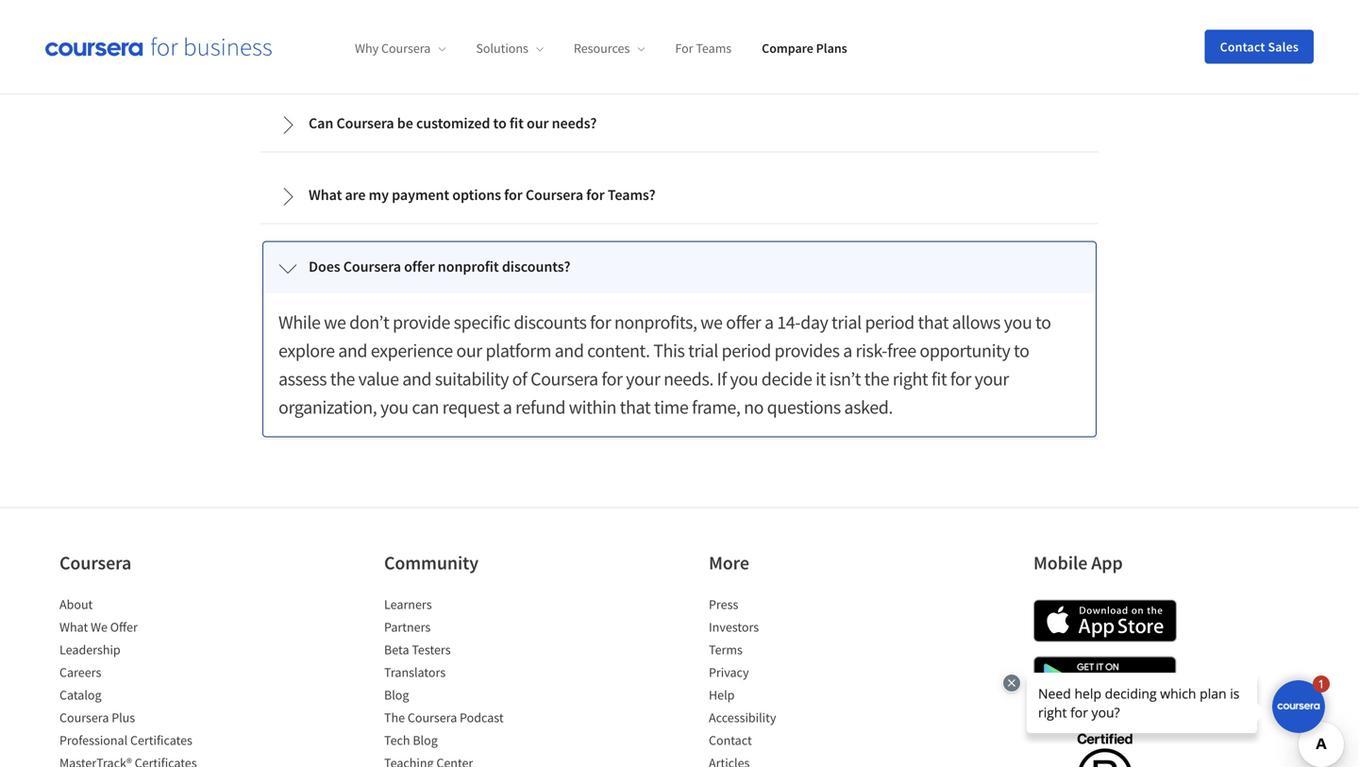Task type: locate. For each thing, give the bounding box(es) containing it.
coursera right why in the left top of the page
[[381, 40, 431, 57]]

contact down accessibility "link"
[[709, 732, 752, 749]]

no
[[744, 395, 764, 419]]

to right customized
[[493, 114, 507, 133]]

0 horizontal spatial list item
[[59, 754, 220, 767]]

discounts?
[[502, 257, 570, 276]]

trial right day
[[831, 311, 861, 334]]

terms
[[709, 641, 743, 658]]

fit right right at the right
[[931, 367, 947, 391]]

we right nonprofits,
[[700, 311, 723, 334]]

2 we from the left
[[700, 311, 723, 334]]

period up free
[[865, 311, 914, 334]]

that up opportunity
[[918, 311, 949, 334]]

0 vertical spatial a
[[764, 311, 774, 334]]

1 horizontal spatial a
[[764, 311, 774, 334]]

period
[[865, 311, 914, 334], [722, 339, 771, 362]]

offer left nonprofit
[[404, 257, 435, 276]]

list item down contact link
[[709, 754, 869, 767]]

0 horizontal spatial we
[[324, 311, 346, 334]]

suitability
[[435, 367, 509, 391]]

1 horizontal spatial our
[[527, 114, 549, 133]]

for down content.
[[601, 367, 622, 391]]

opportunity
[[920, 339, 1010, 362]]

list for coursera
[[59, 595, 220, 767]]

press investors terms privacy help accessibility contact
[[709, 596, 776, 749]]

tech blog link
[[384, 732, 438, 749]]

what left "are"
[[309, 186, 342, 204]]

help
[[709, 687, 735, 704]]

app
[[1091, 551, 1123, 575]]

we left don't
[[324, 311, 346, 334]]

asked.
[[844, 395, 893, 419]]

0 horizontal spatial the
[[330, 367, 355, 391]]

list item for more
[[709, 754, 869, 767]]

more
[[709, 551, 749, 575]]

you left can
[[380, 395, 408, 419]]

specific
[[454, 311, 510, 334]]

your down opportunity
[[975, 367, 1009, 391]]

fit inside while we don't provide specific discounts for nonprofits, we offer a 14-day trial period that allows you to explore and experience our platform and content. this trial period provides a risk-free opportunity to assess the value and suitability of coursera for your needs. if you decide it isn't the right fit for your organization, you can request a refund within that time frame, no questions asked.
[[931, 367, 947, 391]]

contact link
[[709, 732, 752, 749]]

a
[[764, 311, 774, 334], [843, 339, 852, 362], [503, 395, 512, 419]]

plans
[[816, 40, 847, 57]]

and down experience
[[402, 367, 431, 391]]

provide
[[393, 311, 450, 334]]

offer left 14- on the top right of page
[[726, 311, 761, 334]]

a left 'refund'
[[503, 395, 512, 419]]

1 horizontal spatial offer
[[726, 311, 761, 334]]

2 vertical spatial to
[[1014, 339, 1029, 362]]

teams
[[696, 40, 732, 57]]

fit inside dropdown button
[[510, 114, 524, 133]]

day
[[800, 311, 828, 334]]

1 horizontal spatial we
[[700, 311, 723, 334]]

does coursera offer nonprofit discounts? button
[[263, 242, 1096, 293]]

1 horizontal spatial list
[[384, 595, 545, 767]]

and down discounts
[[555, 339, 584, 362]]

our left needs?
[[527, 114, 549, 133]]

1 list from the left
[[59, 595, 220, 767]]

list for more
[[709, 595, 869, 767]]

2 horizontal spatial you
[[1004, 311, 1032, 334]]

coursera up 'refund'
[[530, 367, 598, 391]]

list item for coursera
[[59, 754, 220, 767]]

investors link
[[709, 619, 759, 636]]

1 vertical spatial our
[[456, 339, 482, 362]]

contact left sales at right top
[[1220, 38, 1265, 55]]

3 list item from the left
[[709, 754, 869, 767]]

3 list from the left
[[709, 595, 869, 767]]

0 horizontal spatial a
[[503, 395, 512, 419]]

0 horizontal spatial to
[[493, 114, 507, 133]]

coursera for business image
[[45, 37, 272, 56]]

a left 14- on the top right of page
[[764, 311, 774, 334]]

0 horizontal spatial that
[[620, 395, 650, 419]]

plus
[[112, 709, 135, 726]]

does coursera offer nonprofit discounts?
[[309, 257, 570, 276]]

0 vertical spatial that
[[918, 311, 949, 334]]

your down content.
[[626, 367, 660, 391]]

1 horizontal spatial fit
[[931, 367, 947, 391]]

can
[[412, 395, 439, 419]]

logo of certified b corporation image
[[1066, 723, 1143, 767]]

0 horizontal spatial what
[[59, 619, 88, 636]]

1 horizontal spatial what
[[309, 186, 342, 204]]

resources
[[574, 40, 630, 57]]

the down 'risk-' at the top of page
[[864, 367, 889, 391]]

the
[[330, 367, 355, 391], [864, 367, 889, 391]]

0 horizontal spatial contact
[[709, 732, 752, 749]]

0 horizontal spatial our
[[456, 339, 482, 362]]

0 vertical spatial what
[[309, 186, 342, 204]]

free
[[887, 339, 916, 362]]

1 vertical spatial fit
[[931, 367, 947, 391]]

list for community
[[384, 595, 545, 767]]

contact
[[1220, 38, 1265, 55], [709, 732, 752, 749]]

help link
[[709, 687, 735, 704]]

nonprofit
[[438, 257, 499, 276]]

1 vertical spatial offer
[[726, 311, 761, 334]]

it
[[815, 367, 826, 391]]

careers
[[59, 664, 101, 681]]

blog up the the at the left
[[384, 687, 409, 704]]

list item
[[59, 754, 220, 767], [384, 754, 545, 767], [709, 754, 869, 767]]

1 list item from the left
[[59, 754, 220, 767]]

catalog link
[[59, 687, 102, 704]]

1 horizontal spatial your
[[975, 367, 1009, 391]]

blog
[[384, 687, 409, 704], [413, 732, 438, 749]]

the up "organization,"
[[330, 367, 355, 391]]

what
[[309, 186, 342, 204], [59, 619, 88, 636]]

0 vertical spatial blog
[[384, 687, 409, 704]]

0 horizontal spatial your
[[626, 367, 660, 391]]

be
[[397, 114, 413, 133]]

list item down podcast
[[384, 754, 545, 767]]

the coursera podcast link
[[384, 709, 504, 726]]

and down don't
[[338, 339, 367, 362]]

certificates
[[130, 732, 192, 749]]

our
[[527, 114, 549, 133], [456, 339, 482, 362]]

0 horizontal spatial list
[[59, 595, 220, 767]]

what down about "link" in the bottom of the page
[[59, 619, 88, 636]]

coursera down the "catalog" link
[[59, 709, 109, 726]]

request
[[442, 395, 499, 419]]

value
[[358, 367, 399, 391]]

blog right tech
[[413, 732, 438, 749]]

can coursera be customized to fit our needs? button
[[263, 99, 1096, 150]]

1 horizontal spatial the
[[864, 367, 889, 391]]

that
[[918, 311, 949, 334], [620, 395, 650, 419]]

investors
[[709, 619, 759, 636]]

1 horizontal spatial to
[[1014, 339, 1029, 362]]

1 vertical spatial to
[[1035, 311, 1051, 334]]

what we offer link
[[59, 619, 138, 636]]

while
[[278, 311, 320, 334]]

2 list from the left
[[384, 595, 545, 767]]

1 vertical spatial contact
[[709, 732, 752, 749]]

1 horizontal spatial and
[[402, 367, 431, 391]]

contact inside button
[[1220, 38, 1265, 55]]

0 horizontal spatial offer
[[404, 257, 435, 276]]

2 your from the left
[[975, 367, 1009, 391]]

what inside dropdown button
[[309, 186, 342, 204]]

list containing press
[[709, 595, 869, 767]]

0 vertical spatial to
[[493, 114, 507, 133]]

press link
[[709, 596, 738, 613]]

my
[[369, 186, 389, 204]]

list item for community
[[384, 754, 545, 767]]

partners
[[384, 619, 431, 636]]

0 vertical spatial our
[[527, 114, 549, 133]]

trial up 'needs.'
[[688, 339, 718, 362]]

0 vertical spatial contact
[[1220, 38, 1265, 55]]

2 list item from the left
[[384, 754, 545, 767]]

discounts
[[514, 311, 587, 334]]

that left time
[[620, 395, 650, 419]]

list
[[59, 595, 220, 767], [384, 595, 545, 767], [709, 595, 869, 767]]

1 horizontal spatial you
[[730, 367, 758, 391]]

2 vertical spatial you
[[380, 395, 408, 419]]

to right opportunity
[[1014, 339, 1029, 362]]

offer inside while we don't provide specific discounts for nonprofits, we offer a 14-day trial period that allows you to explore and experience our platform and content. this trial period provides a risk-free opportunity to assess the value and suitability of coursera for your needs. if you decide it isn't the right fit for your organization, you can request a refund within that time frame, no questions asked.
[[726, 311, 761, 334]]

contact inside press investors terms privacy help accessibility contact
[[709, 732, 752, 749]]

can
[[309, 114, 333, 133]]

2 horizontal spatial list
[[709, 595, 869, 767]]

coursera up tech blog link
[[408, 709, 457, 726]]

2 vertical spatial a
[[503, 395, 512, 419]]

refund
[[515, 395, 565, 419]]

what inside about what we offer leadership careers catalog coursera plus professional certificates
[[59, 619, 88, 636]]

our up suitability
[[456, 339, 482, 362]]

offer inside dropdown button
[[404, 257, 435, 276]]

mobile
[[1033, 551, 1088, 575]]

list containing about
[[59, 595, 220, 767]]

1 horizontal spatial list item
[[384, 754, 545, 767]]

solutions
[[476, 40, 528, 57]]

period up the if on the right
[[722, 339, 771, 362]]

while we don't provide specific discounts for nonprofits, we offer a 14-day trial period that allows you to explore and experience our platform and content. this trial period provides a risk-free opportunity to assess the value and suitability of coursera for your needs. if you decide it isn't the right fit for your organization, you can request a refund within that time frame, no questions asked.
[[278, 311, 1051, 419]]

terms link
[[709, 641, 743, 658]]

1 vertical spatial what
[[59, 619, 88, 636]]

accessibility
[[709, 709, 776, 726]]

right
[[893, 367, 928, 391]]

0 horizontal spatial fit
[[510, 114, 524, 133]]

0 vertical spatial offer
[[404, 257, 435, 276]]

you right the if on the right
[[730, 367, 758, 391]]

1 horizontal spatial that
[[918, 311, 949, 334]]

1 horizontal spatial blog
[[413, 732, 438, 749]]

0 horizontal spatial you
[[380, 395, 408, 419]]

0 vertical spatial period
[[865, 311, 914, 334]]

coursera up about "link" in the bottom of the page
[[59, 551, 131, 575]]

list item down professional certificates link
[[59, 754, 220, 767]]

beta
[[384, 641, 409, 658]]

fit left needs?
[[510, 114, 524, 133]]

1 horizontal spatial contact
[[1220, 38, 1265, 55]]

needs?
[[552, 114, 597, 133]]

1 vertical spatial period
[[722, 339, 771, 362]]

0 vertical spatial trial
[[831, 311, 861, 334]]

to right "allows" on the top right of page
[[1035, 311, 1051, 334]]

we
[[324, 311, 346, 334], [700, 311, 723, 334]]

about what we offer leadership careers catalog coursera plus professional certificates
[[59, 596, 192, 749]]

a left 'risk-' at the top of page
[[843, 339, 852, 362]]

1 vertical spatial trial
[[688, 339, 718, 362]]

coursera left the be
[[336, 114, 394, 133]]

learners link
[[384, 596, 432, 613]]

catalog
[[59, 687, 102, 704]]

0 vertical spatial fit
[[510, 114, 524, 133]]

0 horizontal spatial blog
[[384, 687, 409, 704]]

questions
[[767, 395, 841, 419]]

0 horizontal spatial period
[[722, 339, 771, 362]]

1 horizontal spatial trial
[[831, 311, 861, 334]]

for down opportunity
[[950, 367, 971, 391]]

1 vertical spatial you
[[730, 367, 758, 391]]

2 horizontal spatial list item
[[709, 754, 869, 767]]

for
[[675, 40, 693, 57]]

you right "allows" on the top right of page
[[1004, 311, 1032, 334]]

1 vertical spatial a
[[843, 339, 852, 362]]

list containing learners
[[384, 595, 545, 767]]



Task type: describe. For each thing, give the bounding box(es) containing it.
2 horizontal spatial and
[[555, 339, 584, 362]]

accessibility link
[[709, 709, 776, 726]]

2 horizontal spatial to
[[1035, 311, 1051, 334]]

community
[[384, 551, 478, 575]]

are
[[345, 186, 366, 204]]

solutions link
[[476, 40, 543, 57]]

isn't
[[829, 367, 861, 391]]

1 vertical spatial blog
[[413, 732, 438, 749]]

press
[[709, 596, 738, 613]]

why coursera link
[[355, 40, 446, 57]]

1 we from the left
[[324, 311, 346, 334]]

mobile app
[[1033, 551, 1123, 575]]

for right options
[[504, 186, 523, 204]]

for up content.
[[590, 311, 611, 334]]

allows
[[952, 311, 1000, 334]]

coursera right does
[[343, 257, 401, 276]]

within
[[569, 395, 616, 419]]

about
[[59, 596, 93, 613]]

experience
[[371, 339, 453, 362]]

what are my payment options for coursera for teams?
[[309, 186, 655, 204]]

podcast
[[460, 709, 504, 726]]

our inside while we don't provide specific discounts for nonprofits, we offer a 14-day trial period that allows you to explore and experience our platform and content. this trial period provides a risk-free opportunity to assess the value and suitability of coursera for your needs. if you decide it isn't the right fit for your organization, you can request a refund within that time frame, no questions asked.
[[456, 339, 482, 362]]

blog link
[[384, 687, 409, 704]]

professional certificates link
[[59, 732, 192, 749]]

coursera inside learners partners beta testers translators blog the coursera podcast tech blog
[[408, 709, 457, 726]]

partners link
[[384, 619, 431, 636]]

coursera inside while we don't provide specific discounts for nonprofits, we offer a 14-day trial period that allows you to explore and experience our platform and content. this trial period provides a risk-free opportunity to assess the value and suitability of coursera for your needs. if you decide it isn't the right fit for your organization, you can request a refund within that time frame, no questions asked.
[[530, 367, 598, 391]]

explore
[[278, 339, 335, 362]]

why coursera
[[355, 40, 431, 57]]

1 the from the left
[[330, 367, 355, 391]]

frame,
[[692, 395, 740, 419]]

get it on google play image
[[1033, 656, 1177, 699]]

resources link
[[574, 40, 645, 57]]

provides
[[774, 339, 840, 362]]

time
[[654, 395, 688, 419]]

contact sales
[[1220, 38, 1299, 55]]

if
[[717, 367, 727, 391]]

risk-
[[855, 339, 887, 362]]

payment
[[392, 186, 449, 204]]

does
[[309, 257, 340, 276]]

1 your from the left
[[626, 367, 660, 391]]

coursera inside about what we offer leadership careers catalog coursera plus professional certificates
[[59, 709, 109, 726]]

platform
[[486, 339, 551, 362]]

translators
[[384, 664, 446, 681]]

1 horizontal spatial period
[[865, 311, 914, 334]]

1 vertical spatial that
[[620, 395, 650, 419]]

organization,
[[278, 395, 377, 419]]

0 horizontal spatial trial
[[688, 339, 718, 362]]

coursera inside dropdown button
[[336, 114, 394, 133]]

why
[[355, 40, 379, 57]]

compare plans link
[[762, 40, 847, 57]]

customized
[[416, 114, 490, 133]]

beta testers link
[[384, 641, 451, 658]]

compare plans
[[762, 40, 847, 57]]

privacy link
[[709, 664, 749, 681]]

tech
[[384, 732, 410, 749]]

leadership link
[[59, 641, 120, 658]]

sales
[[1268, 38, 1299, 55]]

can coursera be customized to fit our needs?
[[309, 114, 597, 133]]

nonprofits,
[[614, 311, 697, 334]]

this
[[653, 339, 685, 362]]

options
[[452, 186, 501, 204]]

learners partners beta testers translators blog the coursera podcast tech blog
[[384, 596, 504, 749]]

2 horizontal spatial a
[[843, 339, 852, 362]]

of
[[512, 367, 527, 391]]

download on the app store image
[[1033, 600, 1177, 642]]

for teams link
[[675, 40, 732, 57]]

0 vertical spatial you
[[1004, 311, 1032, 334]]

content.
[[587, 339, 650, 362]]

to inside dropdown button
[[493, 114, 507, 133]]

for teams
[[675, 40, 732, 57]]

don't
[[349, 311, 389, 334]]

teams?
[[608, 186, 655, 204]]

14-
[[777, 311, 800, 334]]

for left teams?
[[586, 186, 605, 204]]

coursera up discounts?
[[526, 186, 583, 204]]

leadership
[[59, 641, 120, 658]]

testers
[[412, 641, 451, 658]]

decide
[[761, 367, 812, 391]]

careers link
[[59, 664, 101, 681]]

privacy
[[709, 664, 749, 681]]

contact sales button
[[1205, 30, 1314, 64]]

our inside dropdown button
[[527, 114, 549, 133]]

assess
[[278, 367, 327, 391]]

what are my payment options for coursera for teams? button
[[263, 170, 1096, 221]]

coursera plus link
[[59, 709, 135, 726]]

about link
[[59, 596, 93, 613]]

we
[[91, 619, 108, 636]]

learners
[[384, 596, 432, 613]]

2 the from the left
[[864, 367, 889, 391]]

0 horizontal spatial and
[[338, 339, 367, 362]]

needs.
[[664, 367, 713, 391]]

professional
[[59, 732, 128, 749]]



Task type: vqa. For each thing, say whether or not it's contained in the screenshot.
Investors
yes



